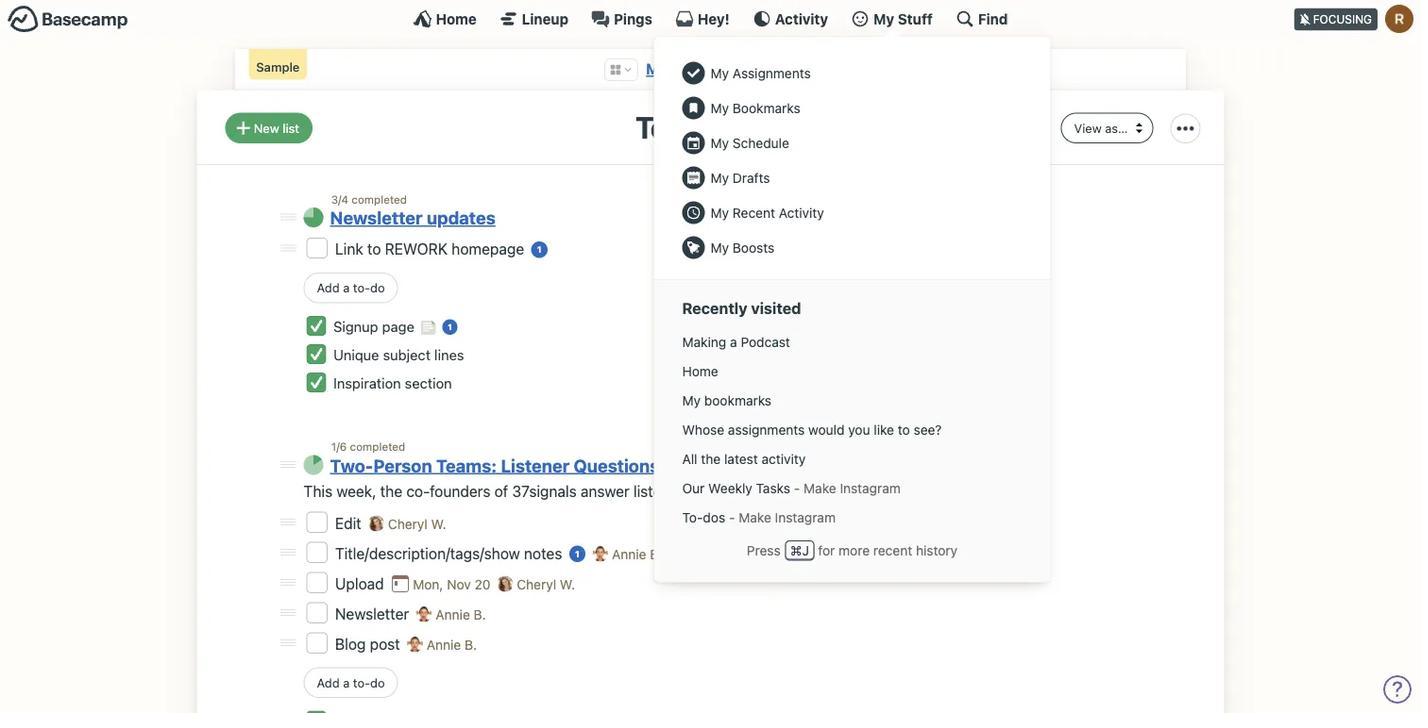 Task type: locate. For each thing, give the bounding box(es) containing it.
2 vertical spatial annie b.
[[427, 637, 477, 653]]

0 vertical spatial 1
[[537, 244, 542, 255]]

activity up the assignments
[[775, 10, 828, 27]]

1 vertical spatial b.
[[474, 607, 486, 623]]

make down all the latest activity "link"
[[804, 481, 836, 496]]

annie b. down listener
[[612, 547, 662, 562]]

1 to- from the top
[[353, 281, 370, 295]]

1 add a to-do from the top
[[317, 281, 385, 295]]

whose assignments would you like to see?
[[682, 422, 942, 438]]

pings button
[[591, 9, 652, 28]]

new list link
[[225, 113, 312, 143]]

0 horizontal spatial to-
[[636, 109, 681, 145]]

1 horizontal spatial home link
[[673, 357, 1032, 386]]

1 vertical spatial activity
[[779, 205, 824, 220]]

my for my boosts
[[711, 240, 729, 255]]

w. down notes
[[560, 577, 575, 592]]

1 horizontal spatial to
[[898, 422, 910, 438]]

0 horizontal spatial make
[[739, 510, 771, 526]]

link to rework homepage link
[[335, 240, 528, 258]]

0 horizontal spatial -
[[729, 510, 735, 526]]

annie bryan image
[[407, 637, 423, 653]]

dos down questions
[[703, 510, 725, 526]]

annie bryan image for newsletter's "annie b." link
[[416, 607, 432, 623]]

0 vertical spatial annie b.
[[612, 547, 662, 562]]

dos for to-dos - make instagram
[[703, 510, 725, 526]]

more
[[839, 543, 870, 558]]

b. down listener
[[650, 547, 662, 562]]

this week, the co-founders of 37signals answer listener questions from the re...
[[304, 483, 846, 501]]

add down 'blog' at the left of the page
[[317, 676, 340, 690]]

1 horizontal spatial cheryl w. link
[[517, 577, 575, 592]]

making down the hey! popup button
[[646, 60, 700, 78]]

co-
[[406, 483, 430, 501]]

0 horizontal spatial 1
[[448, 323, 452, 332]]

1 vertical spatial home
[[682, 364, 718, 379]]

1 vertical spatial 1
[[448, 323, 452, 332]]

1 vertical spatial to
[[898, 422, 910, 438]]

3/4 completed
[[331, 193, 407, 206]]

1 horizontal spatial cheryl
[[517, 577, 556, 592]]

activity right recent
[[779, 205, 824, 220]]

to- for to-dos
[[636, 109, 681, 145]]

to right like
[[898, 422, 910, 438]]

b. right annie bryan icon
[[465, 637, 477, 653]]

2 add from the top
[[317, 676, 340, 690]]

0 vertical spatial dos
[[681, 109, 733, 145]]

0 vertical spatial making a podcast
[[646, 60, 775, 78]]

0 vertical spatial w.
[[431, 516, 446, 532]]

1 vertical spatial making
[[682, 334, 726, 350]]

my up my drafts
[[711, 135, 729, 151]]

home
[[436, 10, 477, 27], [682, 364, 718, 379]]

-
[[794, 481, 800, 496], [729, 510, 735, 526]]

add a to-do button down the link in the left top of the page
[[304, 273, 398, 303]]

2 vertical spatial 1
[[575, 549, 580, 559]]

annie b. link for newsletter
[[436, 607, 486, 623]]

my for my bookmarks
[[711, 100, 729, 116]]

the right all
[[701, 451, 721, 467]]

a down recently visited
[[730, 334, 737, 350]]

annie bryan image down mon,
[[416, 607, 432, 623]]

add a to-do down the link in the left top of the page
[[317, 281, 385, 295]]

2 horizontal spatial 1 link
[[569, 546, 586, 563]]

0 vertical spatial add
[[317, 281, 340, 295]]

1 horizontal spatial cheryl w.
[[517, 577, 575, 592]]

do up signup page link
[[370, 281, 385, 295]]

b. down 20
[[474, 607, 486, 623]]

annie b. link down listener
[[612, 547, 662, 562]]

1 vertical spatial annie
[[436, 607, 470, 623]]

1 right notes
[[575, 549, 580, 559]]

1 vertical spatial add a to-do button
[[304, 668, 398, 699]]

1 horizontal spatial make
[[804, 481, 836, 496]]

person
[[373, 456, 432, 477]]

1 horizontal spatial to-
[[682, 510, 703, 526]]

0 vertical spatial add a to-do button
[[304, 273, 398, 303]]

podcast down visited at the right top of the page
[[741, 334, 790, 350]]

a down the hey! popup button
[[703, 60, 712, 78]]

1 vertical spatial to-
[[353, 676, 370, 690]]

blog post
[[335, 635, 404, 653]]

1/6 completed
[[331, 441, 405, 454]]

cheryl w. link for cheryl walters image
[[517, 577, 575, 592]]

1 vertical spatial add a to-do
[[317, 676, 385, 690]]

1 horizontal spatial -
[[794, 481, 800, 496]]

0 horizontal spatial cheryl
[[388, 516, 428, 532]]

edit link
[[335, 514, 365, 532]]

0 vertical spatial cheryl
[[388, 516, 428, 532]]

0 vertical spatial add a to-do
[[317, 281, 385, 295]]

1 add a to-do button from the top
[[304, 273, 398, 303]]

annie bryan image for "annie b." link to the top
[[592, 546, 608, 562]]

cheryl w. down notes
[[517, 577, 575, 592]]

home link up whose assignments would you like to see? link
[[673, 357, 1032, 386]]

cheryl w. link for cheryl walters icon
[[388, 516, 446, 532]]

1 vertical spatial annie bryan image
[[416, 607, 432, 623]]

all
[[682, 451, 697, 467]]

b.
[[650, 547, 662, 562], [474, 607, 486, 623], [465, 637, 477, 653]]

annie b. for newsletter
[[436, 607, 486, 623]]

hey!
[[698, 10, 730, 27]]

annie down mon, nov 20
[[436, 607, 470, 623]]

my inside popup button
[[874, 10, 894, 27]]

my for my stuff
[[874, 10, 894, 27]]

making inside making a podcast link
[[682, 334, 726, 350]]

1
[[537, 244, 542, 255], [448, 323, 452, 332], [575, 549, 580, 559]]

annie right annie bryan icon
[[427, 637, 461, 653]]

0 vertical spatial completed
[[352, 193, 407, 206]]

1 vertical spatial cheryl w. link
[[517, 577, 575, 592]]

1 vertical spatial annie b.
[[436, 607, 486, 623]]

annie b. link right annie bryan icon
[[427, 637, 477, 653]]

0 vertical spatial home link
[[413, 9, 477, 28]]

of
[[494, 483, 508, 501]]

nov
[[447, 577, 471, 592]]

view
[[1074, 121, 1102, 135]]

do
[[370, 281, 385, 295], [370, 676, 385, 690]]

1 right 'homepage'
[[537, 244, 542, 255]]

2 add a to-do button from the top
[[304, 668, 398, 699]]

bookmarks
[[733, 100, 800, 116]]

annie b. link down nov
[[436, 607, 486, 623]]

my bookmarks
[[711, 100, 800, 116]]

1 horizontal spatial home
[[682, 364, 718, 379]]

making a podcast down hey!
[[646, 60, 775, 78]]

instagram down all the latest activity "link"
[[840, 481, 901, 496]]

our
[[682, 481, 705, 496]]

cheryl
[[388, 516, 428, 532], [517, 577, 556, 592]]

0 vertical spatial activity
[[775, 10, 828, 27]]

podcast inside breadcrumb element
[[715, 60, 775, 78]]

2 to- from the top
[[353, 676, 370, 690]]

1 link right notes
[[569, 546, 586, 563]]

making a podcast down recently visited
[[682, 334, 790, 350]]

two-person teams: listener questions link
[[330, 456, 659, 477]]

2 vertical spatial b.
[[465, 637, 477, 653]]

0 horizontal spatial instagram
[[775, 510, 836, 526]]

inspiration section
[[333, 375, 452, 392]]

to- down our
[[682, 510, 703, 526]]

1 horizontal spatial 1 link
[[531, 242, 548, 258]]

add a to-do button
[[304, 273, 398, 303], [304, 668, 398, 699]]

home up my bookmarks
[[682, 364, 718, 379]]

lines
[[434, 347, 464, 364]]

1 vertical spatial do
[[370, 676, 385, 690]]

1 do from the top
[[370, 281, 385, 295]]

making down recently
[[682, 334, 726, 350]]

1 vertical spatial completed
[[350, 441, 405, 454]]

my down breadcrumb element
[[711, 100, 729, 116]]

1 vertical spatial add
[[317, 676, 340, 690]]

1 vertical spatial cheryl
[[517, 577, 556, 592]]

0 vertical spatial instagram
[[840, 481, 901, 496]]

my left the boosts
[[711, 240, 729, 255]]

0 vertical spatial home
[[436, 10, 477, 27]]

1 vertical spatial newsletter
[[335, 605, 413, 623]]

0 vertical spatial making
[[646, 60, 700, 78]]

my stuff element
[[673, 56, 1032, 265]]

to- up signup
[[353, 281, 370, 295]]

my bookmarks link
[[673, 386, 1032, 416]]

1 add from the top
[[317, 281, 340, 295]]

1 horizontal spatial 1
[[537, 244, 542, 255]]

cheryl w. up title/description/tags/show
[[388, 516, 446, 532]]

questions
[[688, 483, 754, 501]]

my up whose
[[682, 393, 701, 409]]

the left re...
[[794, 483, 816, 501]]

cheryl w.
[[388, 516, 446, 532], [517, 577, 575, 592]]

newsletter up the blog post
[[335, 605, 413, 623]]

home inside recently visited pages element
[[682, 364, 718, 379]]

0 horizontal spatial annie bryan image
[[416, 607, 432, 623]]

podcast inside recently visited pages element
[[741, 334, 790, 350]]

w. up title/description/tags/show
[[431, 516, 446, 532]]

do down post
[[370, 676, 385, 690]]

2 horizontal spatial 1
[[575, 549, 580, 559]]

newsletter link
[[335, 605, 413, 623]]

my left recent
[[711, 205, 729, 220]]

0 vertical spatial to-
[[353, 281, 370, 295]]

annie b. link
[[612, 547, 662, 562], [436, 607, 486, 623], [427, 637, 477, 653]]

podcast up the my bookmarks on the top of page
[[715, 60, 775, 78]]

0 horizontal spatial cheryl w.
[[388, 516, 446, 532]]

main element
[[0, 0, 1421, 583]]

instagram
[[840, 481, 901, 496], [775, 510, 836, 526]]

activity
[[775, 10, 828, 27], [779, 205, 824, 220]]

3/4
[[331, 193, 348, 206]]

instagram down our weekly tasks - make instagram
[[775, 510, 836, 526]]

two-person teams: listener questions
[[330, 456, 659, 477]]

completed up person
[[350, 441, 405, 454]]

1 vertical spatial podcast
[[741, 334, 790, 350]]

my
[[874, 10, 894, 27], [711, 65, 729, 81], [711, 100, 729, 116], [711, 135, 729, 151], [711, 170, 729, 186], [711, 205, 729, 220], [711, 240, 729, 255], [682, 393, 701, 409]]

press
[[747, 543, 781, 558]]

week,
[[336, 483, 376, 501]]

annie b. right annie bryan icon
[[427, 637, 477, 653]]

1 horizontal spatial the
[[701, 451, 721, 467]]

my inside recently visited pages element
[[682, 393, 701, 409]]

0 vertical spatial to
[[367, 240, 381, 258]]

1 vertical spatial annie b. link
[[436, 607, 486, 623]]

making inside breadcrumb element
[[646, 60, 700, 78]]

cheryl right cheryl walters image
[[517, 577, 556, 592]]

cheryl w. link down notes
[[517, 577, 575, 592]]

to- down breadcrumb element
[[636, 109, 681, 145]]

1 link for link to rework homepage
[[531, 242, 548, 258]]

a
[[703, 60, 712, 78], [343, 281, 350, 295], [730, 334, 737, 350], [343, 676, 350, 690]]

0 vertical spatial 1 link
[[531, 242, 548, 258]]

1 link up lines
[[442, 320, 458, 335]]

0 vertical spatial podcast
[[715, 60, 775, 78]]

1 horizontal spatial w.
[[560, 577, 575, 592]]

dos inside recently visited pages element
[[703, 510, 725, 526]]

1 vertical spatial dos
[[703, 510, 725, 526]]

add for first add a to-do "button" from the bottom of the page
[[317, 676, 340, 690]]

home left "lineup" link
[[436, 10, 477, 27]]

home link left "lineup" link
[[413, 9, 477, 28]]

1 vertical spatial cheryl w.
[[517, 577, 575, 592]]

1 link for title/description/tags/show notes
[[569, 546, 586, 563]]

history
[[916, 543, 958, 558]]

2 vertical spatial annie b. link
[[427, 637, 477, 653]]

completed up newsletter updates link
[[352, 193, 407, 206]]

answer
[[581, 483, 630, 501]]

0 horizontal spatial to
[[367, 240, 381, 258]]

newsletter for newsletter updates
[[330, 208, 423, 229]]

2 vertical spatial annie
[[427, 637, 461, 653]]

my for my drafts
[[711, 170, 729, 186]]

3/4 completed link
[[331, 193, 407, 206]]

0 vertical spatial making a podcast link
[[646, 60, 775, 78]]

dos down breadcrumb element
[[681, 109, 733, 145]]

annie b. for blog post
[[427, 637, 477, 653]]

1 up lines
[[448, 323, 452, 332]]

the left co-
[[380, 483, 402, 501]]

0 horizontal spatial cheryl w. link
[[388, 516, 446, 532]]

my bookmarks link
[[673, 91, 1032, 126]]

1/6 completed link
[[331, 441, 405, 454]]

1 vertical spatial making a podcast
[[682, 334, 790, 350]]

cheryl right cheryl walters icon
[[388, 516, 428, 532]]

newsletter
[[330, 208, 423, 229], [335, 605, 413, 623]]

home link
[[413, 9, 477, 28], [673, 357, 1032, 386]]

- down questions
[[729, 510, 735, 526]]

w. for cheryl walters icon's cheryl w. 'link'
[[431, 516, 446, 532]]

my up the my bookmarks on the top of page
[[711, 65, 729, 81]]

my left the drafts
[[711, 170, 729, 186]]

1 vertical spatial to-
[[682, 510, 703, 526]]

- right from
[[794, 481, 800, 496]]

annie bryan image
[[592, 546, 608, 562], [416, 607, 432, 623]]

0 vertical spatial newsletter
[[330, 208, 423, 229]]

newsletter down the '3/4 completed' link
[[330, 208, 423, 229]]

cheryl for cheryl walters image
[[517, 577, 556, 592]]

to-
[[636, 109, 681, 145], [682, 510, 703, 526]]

b. for blog post
[[465, 637, 477, 653]]

1 vertical spatial w.
[[560, 577, 575, 592]]

link to rework homepage 1
[[335, 240, 542, 258]]

my bookmarks
[[682, 393, 772, 409]]

1 link right 'homepage'
[[531, 242, 548, 258]]

0 horizontal spatial home link
[[413, 9, 477, 28]]

1 horizontal spatial annie bryan image
[[592, 546, 608, 562]]

add a to-do button down 'blog' at the left of the page
[[304, 668, 398, 699]]

newsletter for the newsletter link
[[335, 605, 413, 623]]

0 vertical spatial to-
[[636, 109, 681, 145]]

completed
[[352, 193, 407, 206], [350, 441, 405, 454]]

making a podcast
[[646, 60, 775, 78], [682, 334, 790, 350]]

annie b.
[[612, 547, 662, 562], [436, 607, 486, 623], [427, 637, 477, 653]]

making a podcast link down hey!
[[646, 60, 775, 78]]

edit
[[335, 514, 365, 532]]

1 vertical spatial 1 link
[[442, 320, 458, 335]]

0 vertical spatial annie bryan image
[[592, 546, 608, 562]]

this
[[304, 483, 333, 501]]

0 horizontal spatial 1 link
[[442, 320, 458, 335]]

0 vertical spatial annie b. link
[[612, 547, 662, 562]]

switch accounts image
[[8, 5, 128, 34]]

making a podcast link up my bookmarks link
[[673, 328, 1032, 357]]

to-dos - make instagram
[[682, 510, 836, 526]]

add down the link in the left top of the page
[[317, 281, 340, 295]]

making a podcast link inside breadcrumb element
[[646, 60, 775, 78]]

add a to-do down 'blog' at the left of the page
[[317, 676, 385, 690]]

0 vertical spatial do
[[370, 281, 385, 295]]

link
[[335, 240, 363, 258]]

to right the link in the left top of the page
[[367, 240, 381, 258]]

to- down blog post link
[[353, 676, 370, 690]]

2 vertical spatial 1 link
[[569, 546, 586, 563]]

cheryl w. link up title/description/tags/show
[[388, 516, 446, 532]]

making a podcast link
[[646, 60, 775, 78], [673, 328, 1032, 357]]

cheryl for cheryl walters icon
[[388, 516, 428, 532]]

0 horizontal spatial w.
[[431, 516, 446, 532]]

podcast for bottom making a podcast link
[[741, 334, 790, 350]]

annie bryan image right notes
[[592, 546, 608, 562]]

annie down answer
[[612, 547, 646, 562]]

make down from
[[739, 510, 771, 526]]

0 horizontal spatial the
[[380, 483, 402, 501]]

the
[[701, 451, 721, 467], [380, 483, 402, 501], [794, 483, 816, 501]]

0 vertical spatial cheryl w. link
[[388, 516, 446, 532]]

my left stuff
[[874, 10, 894, 27]]

⌘
[[790, 543, 802, 558]]

0 vertical spatial cheryl w.
[[388, 516, 446, 532]]

my assignments link
[[673, 56, 1032, 91]]

annie b. down nov
[[436, 607, 486, 623]]

assignments
[[728, 422, 805, 438]]

to
[[367, 240, 381, 258], [898, 422, 910, 438]]

to- inside recently visited pages element
[[682, 510, 703, 526]]

title/description/tags/show
[[335, 545, 520, 563]]



Task type: describe. For each thing, give the bounding box(es) containing it.
annie b. link for blog post
[[427, 637, 477, 653]]

lineup
[[522, 10, 569, 27]]

you
[[848, 422, 870, 438]]

b. for newsletter
[[474, 607, 486, 623]]

signup page
[[333, 319, 418, 335]]

upload
[[335, 575, 388, 593]]

completed for two-
[[350, 441, 405, 454]]

to-dos
[[636, 109, 733, 145]]

ruby image
[[1385, 5, 1414, 33]]

1 inside link to rework homepage 1
[[537, 244, 542, 255]]

as…
[[1105, 121, 1128, 135]]

stuff
[[898, 10, 933, 27]]

0 vertical spatial make
[[804, 481, 836, 496]]

unique subject lines
[[333, 347, 464, 364]]

blog
[[335, 635, 366, 653]]

recent
[[733, 205, 775, 220]]

from
[[758, 483, 790, 501]]

tasks
[[756, 481, 790, 496]]

1 inside title/description/tags/show notes 1
[[575, 549, 580, 559]]

see?
[[914, 422, 942, 438]]

2 add a to-do from the top
[[317, 676, 385, 690]]

cheryl walters image
[[497, 576, 513, 592]]

two-
[[330, 456, 373, 477]]

making a podcast inside recently visited pages element
[[682, 334, 790, 350]]

for
[[818, 543, 835, 558]]

cheryl w. for cheryl walters image's cheryl w. 'link'
[[517, 577, 575, 592]]

add for second add a to-do "button" from the bottom
[[317, 281, 340, 295]]

my stuff
[[874, 10, 933, 27]]

assignments
[[733, 65, 811, 81]]

list
[[283, 121, 299, 135]]

homepage
[[452, 240, 524, 258]]

rework
[[385, 240, 448, 258]]

my recent activity link
[[673, 195, 1032, 230]]

mon,
[[413, 577, 443, 592]]

signup
[[333, 319, 378, 335]]

a down 'blog' at the left of the page
[[343, 676, 350, 690]]

inspiration
[[333, 375, 401, 392]]

re...
[[820, 483, 846, 501]]

my schedule
[[711, 135, 789, 151]]

1 vertical spatial home link
[[673, 357, 1032, 386]]

new list
[[254, 121, 299, 135]]

unique subject lines link
[[333, 347, 464, 364]]

1 horizontal spatial instagram
[[840, 481, 901, 496]]

to- for to-dos - make instagram
[[682, 510, 703, 526]]

breadcrumb element
[[235, 49, 1186, 90]]

my for my schedule
[[711, 135, 729, 151]]

making for making a podcast link inside breadcrumb element
[[646, 60, 700, 78]]

mon, nov 20 link
[[391, 577, 491, 592]]

recently visited
[[682, 300, 801, 318]]

schedule
[[733, 135, 789, 151]]

completed for newsletter
[[352, 193, 407, 206]]

activity link
[[752, 9, 828, 28]]

title/description/tags/show notes link
[[335, 545, 566, 563]]

cheryl w. for cheryl walters icon's cheryl w. 'link'
[[388, 516, 446, 532]]

sample
[[256, 60, 300, 74]]

1 link for signup page
[[442, 320, 458, 335]]

activity inside my stuff element
[[779, 205, 824, 220]]

all the latest activity link
[[673, 445, 1032, 474]]

1/6
[[331, 441, 347, 454]]

whose assignments would you like to see? link
[[673, 416, 1032, 445]]

to- for first add a to-do "button" from the bottom of the page
[[353, 676, 370, 690]]

listener
[[501, 456, 570, 477]]

boosts
[[733, 240, 774, 255]]

updates
[[427, 208, 496, 229]]

whose
[[682, 422, 724, 438]]

annie for blog post
[[427, 637, 461, 653]]

unique
[[333, 347, 379, 364]]

the inside "link"
[[701, 451, 721, 467]]

annie for newsletter
[[436, 607, 470, 623]]

find
[[978, 10, 1008, 27]]

my for my recent activity
[[711, 205, 729, 220]]

hey! button
[[675, 9, 730, 28]]

my boosts link
[[673, 230, 1032, 265]]

making for bottom making a podcast link
[[682, 334, 726, 350]]

recently
[[682, 300, 748, 318]]

my drafts link
[[673, 161, 1032, 195]]

my for my bookmarks
[[682, 393, 701, 409]]

questions
[[574, 456, 659, 477]]

our weekly tasks - make instagram
[[682, 481, 901, 496]]

listener
[[633, 483, 684, 501]]

sample element
[[249, 49, 307, 80]]

0 vertical spatial b.
[[650, 547, 662, 562]]

20
[[475, 577, 491, 592]]

notes
[[524, 545, 562, 563]]

a down the link in the left top of the page
[[343, 281, 350, 295]]

my recent activity
[[711, 205, 824, 220]]

page
[[382, 319, 414, 335]]

0 horizontal spatial home
[[436, 10, 477, 27]]

0 vertical spatial -
[[794, 481, 800, 496]]

my for my assignments
[[711, 65, 729, 81]]

latest
[[724, 451, 758, 467]]

0 vertical spatial annie
[[612, 547, 646, 562]]

focusing
[[1313, 13, 1372, 26]]

⌘ j for more recent history
[[790, 543, 958, 558]]

2 horizontal spatial the
[[794, 483, 816, 501]]

newsletter updates link
[[330, 208, 496, 229]]

recently visited pages element
[[673, 328, 1032, 533]]

to inside recently visited pages element
[[898, 422, 910, 438]]

podcast for making a podcast link inside breadcrumb element
[[715, 60, 775, 78]]

find button
[[955, 9, 1008, 28]]

37signals
[[512, 483, 577, 501]]

to- for second add a to-do "button" from the bottom
[[353, 281, 370, 295]]

j
[[802, 543, 809, 558]]

post
[[370, 635, 400, 653]]

making a podcast inside breadcrumb element
[[646, 60, 775, 78]]

founders
[[430, 483, 490, 501]]

my stuff button
[[851, 9, 933, 28]]

pings
[[614, 10, 652, 27]]

inspiration section link
[[333, 375, 452, 392]]

2 do from the top
[[370, 676, 385, 690]]

1 vertical spatial instagram
[[775, 510, 836, 526]]

this week, the co-founders of 37signals answer listener questions from the re... link
[[304, 483, 846, 501]]

cheryl walters image
[[368, 516, 384, 532]]

1 vertical spatial making a podcast link
[[673, 328, 1032, 357]]

view as…
[[1074, 121, 1128, 135]]

section
[[405, 375, 452, 392]]

w. for cheryl walters image's cheryl w. 'link'
[[560, 577, 575, 592]]

lineup link
[[499, 9, 569, 28]]

new
[[254, 121, 279, 135]]

1 vertical spatial -
[[729, 510, 735, 526]]

blog post link
[[335, 635, 404, 653]]

would
[[808, 422, 845, 438]]

my schedule link
[[673, 126, 1032, 161]]

my boosts
[[711, 240, 774, 255]]

visited
[[751, 300, 801, 318]]

1 vertical spatial make
[[739, 510, 771, 526]]

upload link
[[335, 575, 388, 593]]

teams:
[[436, 456, 497, 477]]

dos for to-dos
[[681, 109, 733, 145]]



Task type: vqa. For each thing, say whether or not it's contained in the screenshot.
the topmost Making
yes



